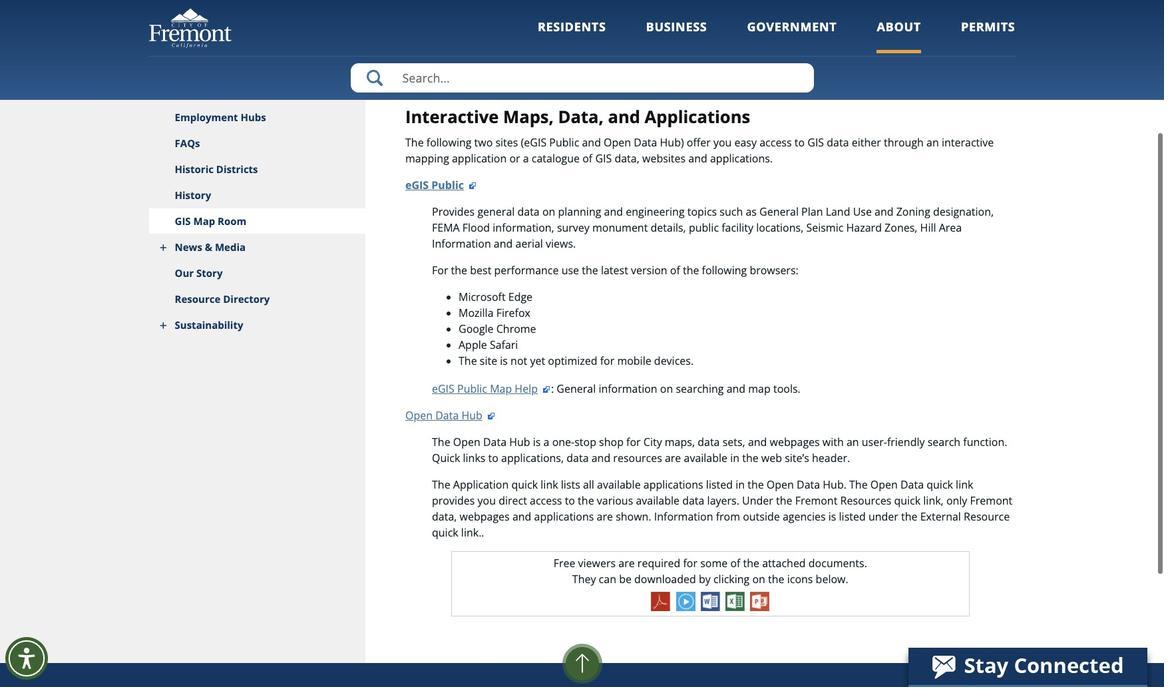 Task type: locate. For each thing, give the bounding box(es) containing it.
hub
[[462, 408, 483, 423], [510, 435, 531, 449]]

2 vertical spatial are
[[619, 556, 635, 570]]

1 horizontal spatial hub
[[510, 435, 531, 449]]

0 horizontal spatial are
[[597, 509, 613, 524]]

2 horizontal spatial for
[[684, 556, 698, 570]]

for left mobile
[[600, 353, 615, 368]]

following
[[427, 135, 472, 150], [702, 263, 747, 277]]

1 horizontal spatial are
[[619, 556, 635, 570]]

the up quick
[[432, 435, 451, 449]]

in inside the application quick link lists all available applications listed in the open data hub. the open data quick link provides you direct access to the various available data layers. under the fremont resources quick link, only fremont data, webpages and applications are shown. information from outside agencies is listed under the external resource quick link..
[[736, 477, 745, 492]]

the down apple
[[459, 353, 477, 368]]

yet
[[530, 353, 545, 368]]

on up download powerpoint viewer image
[[753, 572, 766, 586]]

1 horizontal spatial link
[[956, 477, 974, 492]]

map left help
[[490, 381, 512, 396]]

listed
[[706, 477, 733, 492], [839, 509, 866, 524]]

1 vertical spatial listed
[[839, 509, 866, 524]]

as
[[746, 204, 757, 219]]

to right easy on the right top of the page
[[795, 135, 805, 150]]

access
[[760, 135, 792, 150], [530, 493, 562, 508]]

directory for department directory
[[239, 85, 285, 98]]

public for egis public map help
[[458, 381, 487, 396]]

information inside provides general data on planning and engineering topics such as general plan land use and zoning designation, fema flood information, survey monument details, public facility locations, seismic hazard zones, hill area information and aerial views.
[[432, 236, 491, 251]]

0 vertical spatial a
[[523, 151, 529, 166]]

1 vertical spatial of
[[670, 263, 680, 277]]

1 vertical spatial information
[[654, 509, 714, 524]]

of
[[583, 151, 593, 166], [670, 263, 680, 277], [731, 556, 741, 570]]

access down lists
[[530, 493, 562, 508]]

2 vertical spatial to
[[565, 493, 575, 508]]

listed up layers.
[[706, 477, 733, 492]]

offer
[[687, 135, 711, 150]]

sustainability
[[175, 318, 243, 332]]

0 horizontal spatial gis
[[175, 214, 191, 228]]

only
[[947, 493, 968, 508]]

a inside interactive maps, data, and applications the following two sites (egis public and open data hub) offer you easy access to gis data either through an interactive mapping application or a catalogue of gis data, websites and applications.
[[523, 151, 529, 166]]

the up provides
[[432, 477, 451, 492]]

1 vertical spatial a
[[544, 435, 550, 449]]

are up be at right
[[619, 556, 635, 570]]

0 vertical spatial resource
[[175, 292, 221, 306]]

2 link from the left
[[956, 477, 974, 492]]

1 vertical spatial for
[[627, 435, 641, 449]]

below.
[[816, 572, 849, 586]]

sites
[[496, 135, 518, 150]]

data
[[634, 135, 658, 150], [436, 408, 459, 423], [483, 435, 507, 449], [797, 477, 821, 492], [901, 477, 924, 492]]

public up provides
[[432, 178, 464, 192]]

1 horizontal spatial data,
[[615, 151, 640, 166]]

fremont
[[796, 493, 838, 508], [971, 493, 1013, 508]]

0 vertical spatial egis
[[406, 178, 429, 192]]

1 horizontal spatial a
[[544, 435, 550, 449]]

1 horizontal spatial is
[[533, 435, 541, 449]]

a right or
[[523, 151, 529, 166]]

open up 'under'
[[767, 477, 794, 492]]

of inside interactive maps, data, and applications the following two sites (egis public and open data hub) offer you easy access to gis data either through an interactive mapping application or a catalogue of gis data, websites and applications.
[[583, 151, 593, 166]]

application
[[452, 151, 507, 166]]

the left web at bottom
[[743, 451, 759, 465]]

web
[[762, 451, 783, 465]]

open left the hub)
[[604, 135, 631, 150]]

is left not
[[500, 353, 508, 368]]

listed down resources
[[839, 509, 866, 524]]

1 vertical spatial gis
[[596, 151, 612, 166]]

and down offer
[[689, 151, 708, 166]]

business
[[646, 19, 708, 35]]

and right data,
[[608, 105, 641, 128]]

directory
[[239, 85, 285, 98], [223, 292, 270, 306]]

in inside the open data hub is a one-stop shop for city maps, data sets, and webpages with an user-friendly search function. quick links to applications, data and resources are available in the web site's header.
[[731, 451, 740, 465]]

data up websites
[[634, 135, 658, 150]]

of up clicking
[[731, 556, 741, 570]]

1 horizontal spatial you
[[714, 135, 732, 150]]

0 vertical spatial is
[[500, 353, 508, 368]]

hub down egis public map help at left
[[462, 408, 483, 423]]

area
[[939, 220, 962, 235]]

available up various
[[597, 477, 641, 492]]

available down maps,
[[684, 451, 728, 465]]

land
[[826, 204, 851, 219]]

0 vertical spatial public
[[550, 135, 580, 150]]

1 horizontal spatial access
[[760, 135, 792, 150]]

for the best performance use the latest version of the following browsers:
[[432, 263, 799, 277]]

views.
[[546, 236, 576, 251]]

1 vertical spatial you
[[478, 493, 496, 508]]

-
[[1016, 59, 1019, 71]]

a
[[523, 151, 529, 166], [544, 435, 550, 449]]

directory up employment hubs link
[[239, 85, 285, 98]]

0 vertical spatial of
[[583, 151, 593, 166]]

2 horizontal spatial is
[[829, 509, 837, 524]]

on for planning
[[543, 204, 556, 219]]

hub up applications,
[[510, 435, 531, 449]]

egis up open data hub
[[432, 381, 455, 396]]

the up mapping
[[406, 135, 424, 150]]

1 horizontal spatial following
[[702, 263, 747, 277]]

2 horizontal spatial on
[[753, 572, 766, 586]]

0 vertical spatial data,
[[615, 151, 640, 166]]

department directory
[[175, 85, 285, 98]]

applications
[[644, 477, 704, 492], [534, 509, 594, 524]]

data, left websites
[[615, 151, 640, 166]]

zones,
[[885, 220, 918, 235]]

an inside interactive maps, data, and applications the following two sites (egis public and open data hub) offer you easy access to gis data either through an interactive mapping application or a catalogue of gis data, websites and applications.
[[927, 135, 940, 150]]

0 vertical spatial available
[[684, 451, 728, 465]]

are inside the application quick link lists all available applications listed in the open data hub. the open data quick link provides you direct access to the various available data layers. under the fremont resources quick link, only fremont data, webpages and applications are shown. information from outside agencies is listed under the external resource quick link..
[[597, 509, 613, 524]]

0 vertical spatial map
[[193, 214, 215, 228]]

available up shown.
[[636, 493, 680, 508]]

1 horizontal spatial on
[[661, 381, 673, 396]]

to inside interactive maps, data, and applications the following two sites (egis public and open data hub) offer you easy access to gis data either through an interactive mapping application or a catalogue of gis data, websites and applications.
[[795, 135, 805, 150]]

residents link
[[538, 19, 606, 53]]

0 horizontal spatial information
[[432, 236, 491, 251]]

data up links
[[483, 435, 507, 449]]

1 vertical spatial public
[[432, 178, 464, 192]]

hazard
[[847, 220, 882, 235]]

in down sets, on the right bottom of the page
[[731, 451, 740, 465]]

access right easy on the right top of the page
[[760, 135, 792, 150]]

0 horizontal spatial following
[[427, 135, 472, 150]]

1 vertical spatial in
[[736, 477, 745, 492]]

easy
[[735, 135, 757, 150]]

data down 'stop'
[[567, 451, 589, 465]]

link
[[541, 477, 558, 492], [956, 477, 974, 492]]

1 horizontal spatial fremont
[[971, 493, 1013, 508]]

on inside provides general data on planning and engineering topics such as general plan land use and zoning designation, fema flood information, survey monument details, public facility locations, seismic hazard zones, hill area information and aerial views.
[[543, 204, 556, 219]]

downloaded
[[635, 572, 696, 586]]

information down flood
[[432, 236, 491, 251]]

1 horizontal spatial map
[[490, 381, 512, 396]]

data, down provides
[[432, 509, 457, 524]]

version
[[631, 263, 668, 277]]

0 horizontal spatial is
[[500, 353, 508, 368]]

department directory link
[[149, 79, 366, 105]]

data inside interactive maps, data, and applications the following two sites (egis public and open data hub) offer you easy access to gis data either through an interactive mapping application or a catalogue of gis data, websites and applications.
[[827, 135, 849, 150]]

:
[[551, 381, 554, 396]]

you
[[714, 135, 732, 150], [478, 493, 496, 508]]

link up only
[[956, 477, 974, 492]]

required
[[638, 556, 681, 570]]

webpages up 'site's'
[[770, 435, 820, 449]]

the up clicking
[[744, 556, 760, 570]]

media
[[215, 240, 246, 254]]

1 vertical spatial directory
[[223, 292, 270, 306]]

our story link
[[149, 260, 366, 286]]

map
[[749, 381, 771, 396]]

information down layers.
[[654, 509, 714, 524]]

1 vertical spatial are
[[597, 509, 613, 524]]

some
[[701, 556, 728, 570]]

maps,
[[665, 435, 695, 449]]

0 horizontal spatial of
[[583, 151, 593, 166]]

1 horizontal spatial webpages
[[770, 435, 820, 449]]

optimized
[[548, 353, 598, 368]]

Search text field
[[351, 63, 814, 93]]

egis down mapping
[[406, 178, 429, 192]]

the up resources
[[850, 477, 868, 492]]

and right use
[[875, 204, 894, 219]]

1 vertical spatial data,
[[432, 509, 457, 524]]

are down various
[[597, 509, 613, 524]]

engineering
[[626, 204, 685, 219]]

1 vertical spatial access
[[530, 493, 562, 508]]

1 vertical spatial available
[[597, 477, 641, 492]]

1 vertical spatial egis
[[432, 381, 455, 396]]

open up links
[[453, 435, 481, 449]]

data left 'either'
[[827, 135, 849, 150]]

to down lists
[[565, 493, 575, 508]]

0 horizontal spatial egis
[[406, 178, 429, 192]]

+ link
[[991, 59, 1006, 71]]

following down "interactive"
[[427, 135, 472, 150]]

applications down maps,
[[644, 477, 704, 492]]

0 vertical spatial hub
[[462, 408, 483, 423]]

1 fremont from the left
[[796, 493, 838, 508]]

0 horizontal spatial link
[[541, 477, 558, 492]]

2 vertical spatial of
[[731, 556, 741, 570]]

1 horizontal spatial egis
[[432, 381, 455, 396]]

the up agencies
[[776, 493, 793, 508]]

use
[[562, 263, 579, 277]]

1 horizontal spatial applications
[[644, 477, 704, 492]]

map inside columnusercontrol3 main content
[[490, 381, 512, 396]]

microsoft edge mozilla firefox google chrome apple safari the site is not yet optimized for mobile devices.
[[459, 289, 697, 368]]

0 vertical spatial following
[[427, 135, 472, 150]]

for up resources
[[627, 435, 641, 449]]

2 horizontal spatial of
[[731, 556, 741, 570]]

following down provides general data on planning and engineering topics such as general plan land use and zoning designation, fema flood information, survey monument details, public facility locations, seismic hazard zones, hill area information and aerial views.
[[702, 263, 747, 277]]

0 vertical spatial access
[[760, 135, 792, 150]]

quick left link..
[[432, 525, 459, 540]]

data,
[[615, 151, 640, 166], [432, 509, 457, 524]]

map up &
[[193, 214, 215, 228]]

resource down our story
[[175, 292, 221, 306]]

0 horizontal spatial to
[[489, 451, 499, 465]]

1 horizontal spatial for
[[627, 435, 641, 449]]

monument
[[593, 220, 648, 235]]

data inside provides general data on planning and engineering topics such as general plan land use and zoning designation, fema flood information, survey monument details, public facility locations, seismic hazard zones, hill area information and aerial views.
[[518, 204, 540, 219]]

access inside the application quick link lists all available applications listed in the open data hub. the open data quick link provides you direct access to the various available data layers. under the fremont resources quick link, only fremont data, webpages and applications are shown. information from outside agencies is listed under the external resource quick link..
[[530, 493, 562, 508]]

general right the :
[[557, 381, 596, 396]]

1 horizontal spatial resource
[[964, 509, 1010, 524]]

data inside the application quick link lists all available applications listed in the open data hub. the open data quick link provides you direct access to the various available data layers. under the fremont resources quick link, only fremont data, webpages and applications are shown. information from outside agencies is listed under the external resource quick link..
[[683, 493, 705, 508]]

0 vertical spatial directory
[[239, 85, 285, 98]]

the down all
[[578, 493, 594, 508]]

about link
[[877, 19, 922, 53]]

2 horizontal spatial to
[[795, 135, 805, 150]]

link left lists
[[541, 477, 558, 492]]

0 vertical spatial are
[[665, 451, 681, 465]]

0 vertical spatial webpages
[[770, 435, 820, 449]]

applications.
[[711, 151, 773, 166]]

0 vertical spatial information
[[432, 236, 491, 251]]

2 vertical spatial on
[[753, 572, 766, 586]]

public down site
[[458, 381, 487, 396]]

provides
[[432, 204, 475, 219]]

and down the information, at the left top of page
[[494, 236, 513, 251]]

the up 'under'
[[748, 477, 764, 492]]

business link
[[646, 19, 708, 53]]

is up applications,
[[533, 435, 541, 449]]

to right links
[[489, 451, 499, 465]]

and
[[608, 105, 641, 128], [582, 135, 601, 150], [689, 151, 708, 166], [604, 204, 623, 219], [875, 204, 894, 219], [494, 236, 513, 251], [727, 381, 746, 396], [748, 435, 767, 449], [592, 451, 611, 465], [513, 509, 532, 524]]

fremont right only
[[971, 493, 1013, 508]]

to inside the open data hub is a one-stop shop for city maps, data sets, and webpages with an user-friendly search function. quick links to applications, data and resources are available in the web site's header.
[[489, 451, 499, 465]]

1 vertical spatial hub
[[510, 435, 531, 449]]

download excel viewer image
[[726, 592, 745, 611]]

directory for resource directory
[[223, 292, 270, 306]]

agencies
[[783, 509, 826, 524]]

the right use
[[582, 263, 599, 277]]

is inside the open data hub is a one-stop shop for city maps, data sets, and webpages with an user-friendly search function. quick links to applications, data and resources are available in the web site's header.
[[533, 435, 541, 449]]

and down shop
[[592, 451, 611, 465]]

icons
[[788, 572, 813, 586]]

1 vertical spatial an
[[847, 435, 860, 449]]

gis up the news
[[175, 214, 191, 228]]

download word viewer image
[[701, 592, 720, 611]]

0 horizontal spatial data,
[[432, 509, 457, 524]]

is inside the application quick link lists all available applications listed in the open data hub. the open data quick link provides you direct access to the various available data layers. under the fremont resources quick link, only fremont data, webpages and applications are shown. information from outside agencies is listed under the external resource quick link..
[[829, 509, 837, 524]]

0 horizontal spatial an
[[847, 435, 860, 449]]

2 horizontal spatial gis
[[808, 135, 825, 150]]

data inside interactive maps, data, and applications the following two sites (egis public and open data hub) offer you easy access to gis data either through an interactive mapping application or a catalogue of gis data, websites and applications.
[[634, 135, 658, 150]]

0 vertical spatial an
[[927, 135, 940, 150]]

the inside interactive maps, data, and applications the following two sites (egis public and open data hub) offer you easy access to gis data either through an interactive mapping application or a catalogue of gis data, websites and applications.
[[406, 135, 424, 150]]

lists
[[561, 477, 581, 492]]

0 horizontal spatial you
[[478, 493, 496, 508]]

0 horizontal spatial webpages
[[460, 509, 510, 524]]

1 vertical spatial to
[[489, 451, 499, 465]]

0 horizontal spatial for
[[600, 353, 615, 368]]

of right catalogue
[[583, 151, 593, 166]]

1 horizontal spatial general
[[760, 204, 799, 219]]

1 horizontal spatial information
[[654, 509, 714, 524]]

1 link from the left
[[541, 477, 558, 492]]

webpages up link..
[[460, 509, 510, 524]]

resource down only
[[964, 509, 1010, 524]]

layers.
[[708, 493, 740, 508]]

2 vertical spatial public
[[458, 381, 487, 396]]

data up the information, at the left top of page
[[518, 204, 540, 219]]

public for egis public
[[432, 178, 464, 192]]

1 vertical spatial webpages
[[460, 509, 510, 524]]

are down maps,
[[665, 451, 681, 465]]

0 vertical spatial in
[[731, 451, 740, 465]]

the down attached on the bottom of page
[[769, 572, 785, 586]]

2 horizontal spatial are
[[665, 451, 681, 465]]

is right agencies
[[829, 509, 837, 524]]

on down "devices."
[[661, 381, 673, 396]]

an right with
[[847, 435, 860, 449]]

0 vertical spatial you
[[714, 135, 732, 150]]

public
[[550, 135, 580, 150], [432, 178, 464, 192], [458, 381, 487, 396]]

data left layers.
[[683, 493, 705, 508]]

general up locations,
[[760, 204, 799, 219]]

can
[[599, 572, 617, 586]]

through
[[884, 135, 924, 150]]

egis
[[406, 178, 429, 192], [432, 381, 455, 396]]

the open data hub is a one-stop shop for city maps, data sets, and webpages with an user-friendly search function. quick links to applications, data and resources are available in the web site's header.
[[432, 435, 1008, 465]]

1 vertical spatial applications
[[534, 509, 594, 524]]

1 vertical spatial map
[[490, 381, 512, 396]]

0 vertical spatial applications
[[644, 477, 704, 492]]

are inside free viewers are required for some of the attached documents. they can be downloaded by clicking on the icons below.
[[619, 556, 635, 570]]

0 horizontal spatial listed
[[706, 477, 733, 492]]

for
[[600, 353, 615, 368], [627, 435, 641, 449], [684, 556, 698, 570]]

webpages inside the application quick link lists all available applications listed in the open data hub. the open data quick link provides you direct access to the various available data layers. under the fremont resources quick link, only fremont data, webpages and applications are shown. information from outside agencies is listed under the external resource quick link..
[[460, 509, 510, 524]]

a left one-
[[544, 435, 550, 449]]

an right through
[[927, 135, 940, 150]]

application
[[453, 477, 509, 492]]

data up link,
[[901, 477, 924, 492]]

are
[[665, 451, 681, 465], [597, 509, 613, 524], [619, 556, 635, 570]]

the inside the open data hub is a one-stop shop for city maps, data sets, and webpages with an user-friendly search function. quick links to applications, data and resources are available in the web site's header.
[[743, 451, 759, 465]]

0 vertical spatial general
[[760, 204, 799, 219]]

gis left 'either'
[[808, 135, 825, 150]]

gis down data,
[[596, 151, 612, 166]]

open inside interactive maps, data, and applications the following two sites (egis public and open data hub) offer you easy access to gis data either through an interactive mapping application or a catalogue of gis data, websites and applications.
[[604, 135, 631, 150]]

0 horizontal spatial applications
[[534, 509, 594, 524]]

2 fremont from the left
[[971, 493, 1013, 508]]

you down application
[[478, 493, 496, 508]]

on up the information, at the left top of page
[[543, 204, 556, 219]]

fremont up agencies
[[796, 493, 838, 508]]

of right version
[[670, 263, 680, 277]]

resource inside the application quick link lists all available applications listed in the open data hub. the open data quick link provides you direct access to the various available data layers. under the fremont resources quick link, only fremont data, webpages and applications are shown. information from outside agencies is listed under the external resource quick link..
[[964, 509, 1010, 524]]

an
[[927, 135, 940, 150], [847, 435, 860, 449]]

1 horizontal spatial listed
[[839, 509, 866, 524]]

0 horizontal spatial fremont
[[796, 493, 838, 508]]

for left "some"
[[684, 556, 698, 570]]

1 vertical spatial is
[[533, 435, 541, 449]]

0 vertical spatial for
[[600, 353, 615, 368]]

1 vertical spatial resource
[[964, 509, 1010, 524]]



Task type: vqa. For each thing, say whether or not it's contained in the screenshot.
latest
yes



Task type: describe. For each thing, give the bounding box(es) containing it.
planning
[[558, 204, 602, 219]]

open up quick
[[406, 408, 433, 423]]

various
[[597, 493, 634, 508]]

(egis
[[521, 135, 547, 150]]

quick up direct
[[512, 477, 538, 492]]

following inside interactive maps, data, and applications the following two sites (egis public and open data hub) offer you easy access to gis data either through an interactive mapping application or a catalogue of gis data, websites and applications.
[[427, 135, 472, 150]]

shown.
[[616, 509, 652, 524]]

or
[[510, 151, 520, 166]]

data inside the open data hub is a one-stop shop for city maps, data sets, and webpages with an user-friendly search function. quick links to applications, data and resources are available in the web site's header.
[[483, 435, 507, 449]]

about
[[877, 19, 922, 35]]

available inside the open data hub is a one-stop shop for city maps, data sets, and webpages with an user-friendly search function. quick links to applications, data and resources are available in the web site's header.
[[684, 451, 728, 465]]

the right for
[[451, 263, 468, 277]]

mapping
[[406, 151, 449, 166]]

0 horizontal spatial hub
[[462, 408, 483, 423]]

0 vertical spatial gis
[[808, 135, 825, 150]]

and up monument
[[604, 204, 623, 219]]

under
[[743, 493, 774, 508]]

site
[[480, 353, 498, 368]]

employment
[[175, 111, 238, 124]]

by
[[699, 572, 711, 586]]

map inside gis map room link
[[193, 214, 215, 228]]

department
[[175, 85, 236, 98]]

data up quick
[[436, 408, 459, 423]]

applications
[[645, 105, 751, 128]]

our story
[[175, 266, 223, 280]]

the inside the open data hub is a one-stop shop for city maps, data sets, and webpages with an user-friendly search function. quick links to applications, data and resources are available in the web site's header.
[[432, 435, 451, 449]]

are inside the open data hub is a one-stop shop for city maps, data sets, and webpages with an user-friendly search function. quick links to applications, data and resources are available in the web site's header.
[[665, 451, 681, 465]]

columnusercontrol3 main content
[[366, 0, 1019, 663]]

the right version
[[683, 263, 700, 277]]

+
[[1001, 59, 1006, 71]]

two
[[475, 135, 493, 150]]

egis for egis public map help
[[432, 381, 455, 396]]

open inside the open data hub is a one-stop shop for city maps, data sets, and webpages with an user-friendly search function. quick links to applications, data and resources are available in the web site's header.
[[453, 435, 481, 449]]

interactive
[[942, 135, 994, 150]]

information
[[599, 381, 658, 396]]

designation,
[[934, 204, 994, 219]]

site's
[[785, 451, 810, 465]]

locations,
[[757, 220, 804, 235]]

attached
[[763, 556, 806, 570]]

apple
[[459, 337, 487, 352]]

1 horizontal spatial of
[[670, 263, 680, 277]]

performance
[[494, 263, 559, 277]]

resource directory
[[175, 292, 270, 306]]

information inside the application quick link lists all available applications listed in the open data hub. the open data quick link provides you direct access to the various available data layers. under the fremont resources quick link, only fremont data, webpages and applications are shown. information from outside agencies is listed under the external resource quick link..
[[654, 509, 714, 524]]

details,
[[651, 220, 686, 235]]

stop
[[575, 435, 597, 449]]

free
[[554, 556, 576, 570]]

permits
[[962, 19, 1016, 35]]

districts
[[216, 162, 258, 176]]

- link
[[1006, 59, 1019, 71]]

feedback link
[[885, 59, 938, 70]]

gis map room
[[175, 214, 247, 228]]

and up web at bottom
[[748, 435, 767, 449]]

hill
[[921, 220, 937, 235]]

provides general data on planning and engineering topics such as general plan land use and zoning designation, fema flood information, survey monument details, public facility locations, seismic hazard zones, hill area information and aerial views.
[[432, 204, 994, 251]]

webpages inside the open data hub is a one-stop shop for city maps, data sets, and webpages with an user-friendly search function. quick links to applications, data and resources are available in the web site's header.
[[770, 435, 820, 449]]

sets,
[[723, 435, 746, 449]]

general inside provides general data on planning and engineering topics such as general plan land use and zoning designation, fema flood information, survey monument details, public facility locations, seismic hazard zones, hill area information and aerial views.
[[760, 204, 799, 219]]

egis public map help link
[[432, 381, 551, 396]]

shop
[[599, 435, 624, 449]]

a inside the open data hub is a one-stop shop for city maps, data sets, and webpages with an user-friendly search function. quick links to applications, data and resources are available in the web site's header.
[[544, 435, 550, 449]]

facility
[[722, 220, 754, 235]]

the inside microsoft edge mozilla firefox google chrome apple safari the site is not yet optimized for mobile devices.
[[459, 353, 477, 368]]

interactive
[[406, 105, 499, 128]]

historic districts link
[[149, 156, 366, 182]]

survey
[[557, 220, 590, 235]]

data left sets, on the right bottom of the page
[[698, 435, 720, 449]]

1 vertical spatial general
[[557, 381, 596, 396]]

open data hub
[[406, 408, 483, 423]]

outside
[[743, 509, 780, 524]]

faqs
[[175, 137, 200, 150]]

header.
[[812, 451, 851, 465]]

with
[[823, 435, 844, 449]]

: general information on searching and map tools.
[[551, 381, 801, 396]]

data, inside the application quick link lists all available applications listed in the open data hub. the open data quick link provides you direct access to the various available data layers. under the fremont resources quick link, only fremont data, webpages and applications are shown. information from outside agencies is listed under the external resource quick link..
[[432, 509, 457, 524]]

stay connected image
[[909, 648, 1147, 685]]

font size:
[[948, 59, 986, 71]]

hub.
[[823, 477, 847, 492]]

for inside the open data hub is a one-stop shop for city maps, data sets, and webpages with an user-friendly search function. quick links to applications, data and resources are available in the web site's header.
[[627, 435, 641, 449]]

the application quick link lists all available applications listed in the open data hub. the open data quick link provides you direct access to the various available data layers. under the fremont resources quick link, only fremont data, webpages and applications are shown. information from outside agencies is listed under the external resource quick link..
[[432, 477, 1013, 540]]

from
[[716, 509, 741, 524]]

an inside the open data hub is a one-stop shop for city maps, data sets, and webpages with an user-friendly search function. quick links to applications, data and resources are available in the web site's header.
[[847, 435, 860, 449]]

&
[[205, 240, 212, 254]]

the right under
[[902, 509, 918, 524]]

such
[[720, 204, 743, 219]]

egis for egis public
[[406, 178, 429, 192]]

access inside interactive maps, data, and applications the following two sites (egis public and open data hub) offer you easy access to gis data either through an interactive mapping application or a catalogue of gis data, websites and applications.
[[760, 135, 792, 150]]

size:
[[968, 59, 986, 71]]

maps,
[[503, 105, 554, 128]]

viewers
[[578, 556, 616, 570]]

search
[[928, 435, 961, 449]]

open up resources
[[871, 477, 898, 492]]

data left hub.
[[797, 477, 821, 492]]

google
[[459, 321, 494, 336]]

best
[[470, 263, 492, 277]]

latest
[[601, 263, 629, 277]]

font
[[948, 59, 966, 71]]

you inside interactive maps, data, and applications the following two sites (egis public and open data hub) offer you easy access to gis data either through an interactive mapping application or a catalogue of gis data, websites and applications.
[[714, 135, 732, 150]]

resource inside resource directory link
[[175, 292, 221, 306]]

you inside the application quick link lists all available applications listed in the open data hub. the open data quick link provides you direct access to the various available data layers. under the fremont resources quick link, only fremont data, webpages and applications are shown. information from outside agencies is listed under the external resource quick link..
[[478, 493, 496, 508]]

for inside microsoft edge mozilla firefox google chrome apple safari the site is not yet optimized for mobile devices.
[[600, 353, 615, 368]]

on for searching
[[661, 381, 673, 396]]

for inside free viewers are required for some of the attached documents. they can be downloaded by clicking on the icons below.
[[684, 556, 698, 570]]

1 horizontal spatial gis
[[596, 151, 612, 166]]

quick up link,
[[927, 477, 954, 492]]

they
[[573, 572, 596, 586]]

to inside the application quick link lists all available applications listed in the open data hub. the open data quick link provides you direct access to the various available data layers. under the fremont resources quick link, only fremont data, webpages and applications are shown. information from outside agencies is listed under the external resource quick link..
[[565, 493, 575, 508]]

0 vertical spatial listed
[[706, 477, 733, 492]]

quick
[[432, 451, 460, 465]]

government link
[[748, 19, 837, 53]]

function.
[[964, 435, 1008, 449]]

interactive maps, data, and applications the following two sites (egis public and open data hub) offer you easy access to gis data either through an interactive mapping application or a catalogue of gis data, websites and applications.
[[406, 105, 994, 166]]

quick left link,
[[895, 493, 921, 508]]

faqs link
[[149, 131, 366, 156]]

2 vertical spatial gis
[[175, 214, 191, 228]]

public inside interactive maps, data, and applications the following two sites (egis public and open data hub) offer you easy access to gis data either through an interactive mapping application or a catalogue of gis data, websites and applications.
[[550, 135, 580, 150]]

hub inside the open data hub is a one-stop shop for city maps, data sets, and webpages with an user-friendly search function. quick links to applications, data and resources are available in the web site's header.
[[510, 435, 531, 449]]

links
[[463, 451, 486, 465]]

download windows media player image
[[676, 592, 696, 611]]

1 vertical spatial following
[[702, 263, 747, 277]]

data, inside interactive maps, data, and applications the following two sites (egis public and open data hub) offer you easy access to gis data either through an interactive mapping application or a catalogue of gis data, websites and applications.
[[615, 151, 640, 166]]

download powerpoint viewer image
[[751, 592, 770, 611]]

friendly
[[888, 435, 925, 449]]

of inside free viewers are required for some of the attached documents. they can be downloaded by clicking on the icons below.
[[731, 556, 741, 570]]

plan
[[802, 204, 823, 219]]

and down data,
[[582, 135, 601, 150]]

2 vertical spatial available
[[636, 493, 680, 508]]

link..
[[461, 525, 485, 540]]

historic
[[175, 162, 214, 176]]

employment hubs
[[175, 111, 266, 124]]

microsoft
[[459, 289, 506, 304]]

clicking
[[714, 572, 750, 586]]

download acrobat reader image
[[652, 592, 671, 611]]

history link
[[149, 182, 366, 208]]

hub)
[[660, 135, 684, 150]]

for
[[432, 263, 448, 277]]

and inside the application quick link lists all available applications listed in the open data hub. the open data quick link provides you direct access to the various available data layers. under the fremont resources quick link, only fremont data, webpages and applications are shown. information from outside agencies is listed under the external resource quick link..
[[513, 509, 532, 524]]

is inside microsoft edge mozilla firefox google chrome apple safari the site is not yet optimized for mobile devices.
[[500, 353, 508, 368]]

news
[[175, 240, 202, 254]]

resource directory link
[[149, 286, 366, 312]]

data,
[[558, 105, 604, 128]]

resources
[[841, 493, 892, 508]]

documents.
[[809, 556, 868, 570]]

on inside free viewers are required for some of the attached documents. they can be downloaded by clicking on the icons below.
[[753, 572, 766, 586]]

topics
[[688, 204, 717, 219]]

and left map
[[727, 381, 746, 396]]

under
[[869, 509, 899, 524]]



